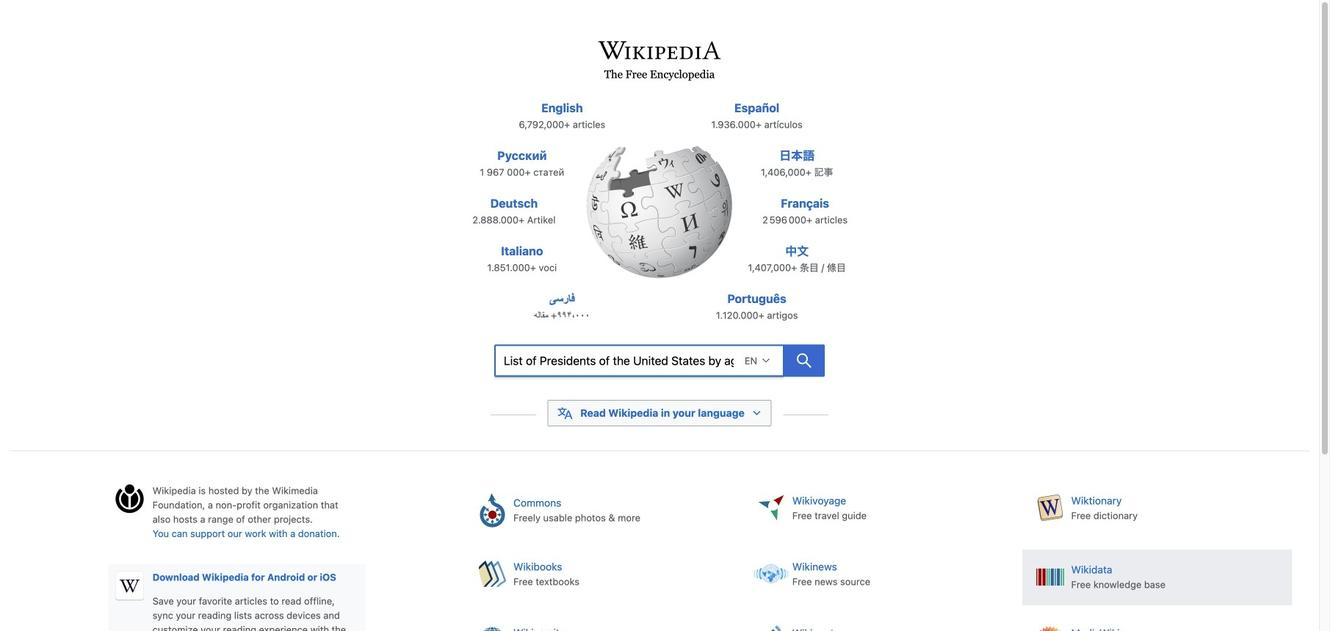 Task type: describe. For each thing, give the bounding box(es) containing it.
other projects element
[[465, 484, 1310, 632]]



Task type: locate. For each thing, give the bounding box(es) containing it.
top languages element
[[457, 99, 863, 338]]

None search field
[[461, 341, 858, 386], [494, 345, 784, 377], [461, 341, 858, 386], [494, 345, 784, 377]]



